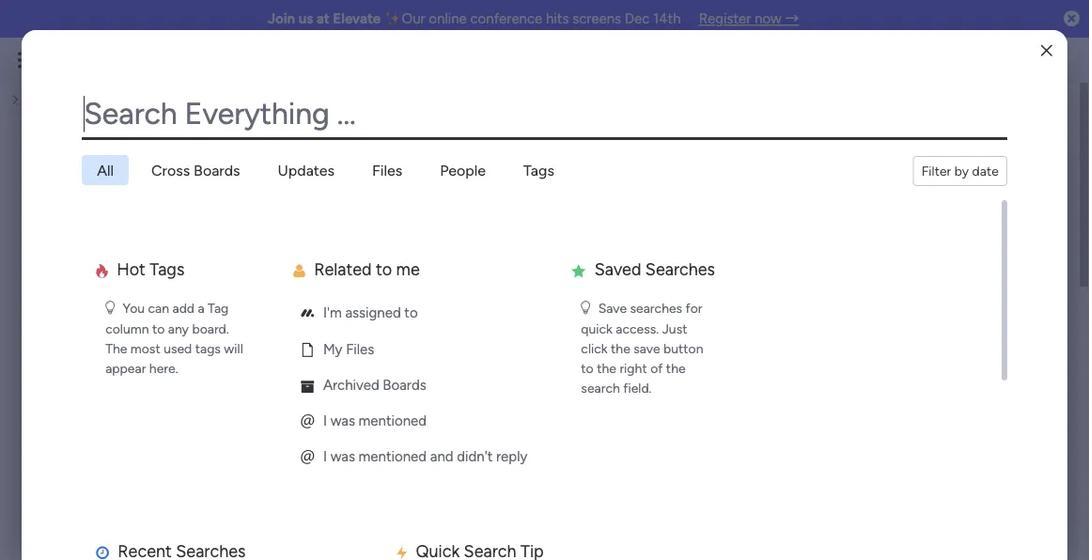 Task type: locate. For each thing, give the bounding box(es) containing it.
for down expert
[[951, 389, 970, 407]]

me
[[396, 260, 420, 280]]

tags link
[[509, 155, 570, 185]]

mentioned
[[359, 412, 427, 429], [359, 448, 427, 465]]

recently visited
[[105, 192, 231, 212]]

0 vertical spatial tags
[[524, 161, 555, 179]]

to up my files link
[[405, 304, 418, 321]]

your
[[161, 119, 192, 137], [924, 337, 956, 355], [974, 389, 1004, 407]]

dapulse mention image for i was mentioned and didn't reply
[[300, 447, 315, 469]]

tags right 'hot'
[[150, 260, 185, 280]]

0 horizontal spatial and
[[338, 119, 363, 137]]

archive image
[[300, 379, 315, 394]]

main
[[250, 413, 278, 429]]

the up right
[[611, 341, 631, 357]]

mentioned inside "link"
[[359, 412, 427, 429]]

and inside good night, bob! quickly access your recent boards, inbox and workspaces
[[338, 119, 363, 137]]

click
[[581, 341, 608, 357]]

1 dapulse bulb image from the left
[[105, 300, 115, 317]]

0 vertical spatial mentioned
[[359, 412, 427, 429]]

1 vertical spatial was
[[331, 448, 355, 465]]

people link
[[425, 155, 501, 185]]

my files
[[320, 341, 375, 358]]

cross
[[151, 161, 190, 179]]

1 horizontal spatial dapulse bulb image
[[581, 300, 591, 317]]

0 horizontal spatial tags
[[150, 260, 185, 280]]

0 horizontal spatial boards
[[194, 161, 240, 179]]

and right inbox on the top
[[338, 119, 363, 137]]

work management > main workspace
[[126, 413, 345, 429]]

and left didn't
[[430, 448, 454, 465]]

i down add to favorites icon
[[323, 412, 327, 429]]

build
[[791, 389, 824, 407]]

was down workspace
[[331, 448, 355, 465]]

and
[[338, 119, 363, 137], [430, 448, 454, 465]]

mentioned down "i was mentioned" at bottom
[[359, 448, 427, 465]]

at
[[317, 10, 330, 27]]

access
[[111, 119, 157, 137]]

2 dapulse bulb image from the left
[[581, 300, 591, 317]]

2 i from the top
[[323, 448, 327, 465]]

mentioned for i was mentioned and didn't reply
[[359, 448, 427, 465]]

to up team
[[1012, 367, 1026, 385]]

dapulse bulb image for hot tags
[[105, 300, 115, 317]]

for inside save searches for quick access. just click the save button to the right of the search field.
[[686, 300, 703, 316]]

i'm assigned to link
[[284, 298, 544, 329]]

0 vertical spatial and
[[338, 119, 363, 137]]

by
[[955, 163, 970, 179]]

1 vertical spatial i
[[323, 448, 327, 465]]

for inside 'work with a monday.com expert to build a tailored solution for your team'
[[951, 389, 970, 407]]

1 horizontal spatial your
[[924, 337, 956, 355]]

add
[[173, 300, 195, 316]]

user image
[[294, 264, 305, 279]]

i
[[323, 412, 327, 429], [323, 448, 327, 465]]

tags inside 'tags' link
[[524, 161, 555, 179]]

boards for cross boards
[[194, 161, 240, 179]]

to down the click
[[581, 360, 594, 376]]

was
[[331, 412, 355, 429], [331, 448, 355, 465]]

close image
[[1042, 44, 1053, 58]]

dapulse mention image
[[300, 411, 315, 432], [300, 447, 315, 469]]

to left any
[[152, 321, 165, 337]]

v2 bolt switch full image
[[397, 545, 407, 560]]

related
[[314, 260, 372, 280]]

night,
[[93, 100, 126, 116]]

0 vertical spatial was
[[331, 412, 355, 429]]

lottie animation element
[[124, 535, 425, 560]]

dapulse bulb image
[[105, 300, 115, 317], [581, 300, 591, 317]]

dapulse mention image inside i was mentioned "link"
[[300, 411, 315, 432]]

boards up the visited
[[194, 161, 240, 179]]

1 vertical spatial for
[[951, 389, 970, 407]]

bob!
[[129, 100, 157, 116]]

tags down search everything ... field
[[524, 161, 555, 179]]

0 vertical spatial boards
[[194, 161, 240, 179]]

of
[[651, 360, 663, 376]]

1 i from the top
[[323, 412, 327, 429]]

dapulse mention image inside i was mentioned and didn't reply link
[[300, 447, 315, 469]]

1 vertical spatial boards
[[383, 377, 427, 394]]

a left tag
[[198, 300, 205, 316]]

0 vertical spatial for
[[686, 300, 703, 316]]

1 horizontal spatial tags
[[524, 161, 555, 179]]

used
[[164, 341, 192, 357]]

0 horizontal spatial a
[[198, 300, 205, 316]]

1 dapulse mention image from the top
[[300, 411, 315, 432]]

dapulse bulb image left you
[[105, 300, 115, 317]]

need help building your workflow?
[[791, 337, 1032, 355]]

0 horizontal spatial for
[[686, 300, 703, 316]]

with
[[829, 367, 859, 385]]

1 was from the top
[[331, 412, 355, 429]]

solution
[[893, 389, 947, 407]]

a right build
[[827, 389, 835, 407]]

was for i was mentioned and didn't reply
[[331, 448, 355, 465]]

your left recent
[[161, 119, 192, 137]]

can
[[148, 300, 169, 316]]

2 dapulse mention image from the top
[[300, 447, 315, 469]]

i inside "link"
[[323, 412, 327, 429]]

0 horizontal spatial your
[[161, 119, 192, 137]]

join us at elevate ✨ our online conference hits screens dec 14th
[[268, 10, 681, 27]]

1 horizontal spatial a
[[827, 389, 835, 407]]

i was mentioned link
[[284, 406, 544, 437]]

was inside "link"
[[331, 412, 355, 429]]

dapulse mention image down archive icon
[[300, 411, 315, 432]]

tailored
[[839, 389, 890, 407]]

reply
[[497, 448, 528, 465]]

0 vertical spatial a
[[198, 300, 205, 316]]

searches
[[646, 260, 716, 280]]

>
[[239, 413, 247, 429]]

1 vertical spatial and
[[430, 448, 454, 465]]

saved
[[595, 260, 642, 280]]

1 vertical spatial mentioned
[[359, 448, 427, 465]]

1 horizontal spatial for
[[951, 389, 970, 407]]

1 vertical spatial files
[[346, 341, 375, 358]]

1 vertical spatial a
[[863, 367, 870, 385]]

files
[[372, 161, 403, 179], [346, 341, 375, 358]]

templates image image
[[787, 180, 1054, 319]]

search
[[581, 380, 620, 396]]

was down add to favorites icon
[[331, 412, 355, 429]]

here.
[[149, 360, 178, 376]]

dec
[[625, 10, 650, 27]]

1 vertical spatial dapulse mention image
[[300, 447, 315, 469]]

files down workspaces
[[372, 161, 403, 179]]

for up just on the bottom of page
[[686, 300, 703, 316]]

2 vertical spatial your
[[974, 389, 1004, 407]]

0 horizontal spatial dapulse bulb image
[[105, 300, 115, 317]]

0 vertical spatial your
[[161, 119, 192, 137]]

a right with
[[863, 367, 870, 385]]

1 mentioned from the top
[[359, 412, 427, 429]]

your up monday.com
[[924, 337, 956, 355]]

None field
[[82, 90, 1008, 137]]

i down workspace
[[323, 448, 327, 465]]

my
[[323, 341, 343, 358]]

our
[[402, 10, 426, 27]]

save searches for quick access. just click the save button to the right of the search field.
[[581, 300, 704, 396]]

boards down my files link
[[383, 377, 427, 394]]

0 vertical spatial i
[[323, 412, 327, 429]]

visited
[[179, 192, 231, 212]]

your down expert
[[974, 389, 1004, 407]]

to
[[376, 260, 392, 280], [405, 304, 418, 321], [152, 321, 165, 337], [581, 360, 594, 376], [1012, 367, 1026, 385]]

dapulse bulb image up quick
[[581, 300, 591, 317]]

archived boards
[[320, 377, 427, 394]]

the up search
[[597, 360, 617, 376]]

hot
[[117, 260, 146, 280]]

you can add a tag column to any board. the most used tags will appear here.
[[105, 300, 243, 376]]

2 was from the top
[[331, 448, 355, 465]]

for
[[686, 300, 703, 316], [951, 389, 970, 407]]

2 horizontal spatial your
[[974, 389, 1004, 407]]

boards for archived boards
[[383, 377, 427, 394]]

files right my
[[346, 341, 375, 358]]

monday.com
[[874, 367, 961, 385]]

join
[[268, 10, 295, 27]]

tag
[[208, 300, 229, 316]]

2 mentioned from the top
[[359, 448, 427, 465]]

management
[[158, 413, 235, 429]]

to inside you can add a tag column to any board. the most used tags will appear here.
[[152, 321, 165, 337]]

→
[[786, 10, 800, 27]]

the
[[611, 341, 631, 357], [597, 360, 617, 376], [667, 360, 686, 376]]

dapulse mention image down workspace
[[300, 447, 315, 469]]

workspaces
[[367, 119, 447, 137]]

a inside you can add a tag column to any board. the most used tags will appear here.
[[198, 300, 205, 316]]

mentioned down archived boards
[[359, 412, 427, 429]]

cross boards link
[[136, 155, 255, 185]]

online
[[429, 10, 467, 27]]

tags
[[524, 161, 555, 179], [150, 260, 185, 280]]

dapulse favorite image
[[572, 263, 586, 280]]

0 vertical spatial dapulse mention image
[[300, 411, 315, 432]]

1 horizontal spatial boards
[[383, 377, 427, 394]]



Task type: vqa. For each thing, say whether or not it's contained in the screenshot.
system
no



Task type: describe. For each thing, give the bounding box(es) containing it.
expert
[[965, 367, 1008, 385]]

tags
[[195, 341, 221, 357]]

register
[[699, 10, 752, 27]]

hits
[[546, 10, 569, 27]]

field.
[[624, 380, 652, 396]]

dapulse doc image
[[300, 340, 315, 361]]

to left me
[[376, 260, 392, 280]]

searches
[[631, 300, 683, 316]]

filter by date
[[922, 163, 999, 179]]

quick
[[581, 321, 613, 337]]

workflow?
[[959, 337, 1032, 355]]

updates
[[278, 161, 335, 179]]

just
[[663, 321, 688, 337]]

good night, bob! quickly access your recent boards, inbox and workspaces
[[56, 100, 447, 137]]

column
[[105, 321, 149, 337]]

assigned
[[345, 304, 401, 321]]

good
[[56, 100, 89, 116]]

now
[[755, 10, 782, 27]]

clock o image
[[96, 546, 109, 560]]

1 vertical spatial your
[[924, 337, 956, 355]]

✨
[[384, 10, 399, 27]]

board.
[[192, 321, 229, 337]]

i for i was mentioned and didn't reply
[[323, 448, 327, 465]]

the
[[105, 341, 127, 357]]

dapulse search hot tags image
[[96, 263, 108, 280]]

2 vertical spatial a
[[827, 389, 835, 407]]

dapulse bulb image for saved searches
[[581, 300, 591, 317]]

select product image
[[17, 51, 36, 70]]

my files link
[[284, 334, 544, 366]]

hot tags
[[113, 260, 185, 280]]

to inside save searches for quick access. just click the save button to the right of the search field.
[[581, 360, 594, 376]]

all link
[[82, 155, 129, 185]]

to inside 'work with a monday.com expert to build a tailored solution for your team'
[[1012, 367, 1026, 385]]

the right 'of' on the bottom right of page
[[667, 360, 686, 376]]

most
[[131, 341, 160, 357]]

access.
[[616, 321, 659, 337]]

your inside good night, bob! quickly access your recent boards, inbox and workspaces
[[161, 119, 192, 137]]

didn't
[[457, 448, 493, 465]]

1 vertical spatial tags
[[150, 260, 185, 280]]

save
[[634, 341, 661, 357]]

files link
[[357, 155, 418, 185]]

help
[[832, 337, 861, 355]]

work management > main workspace link
[[94, 229, 357, 440]]

filter by date button
[[914, 156, 1008, 186]]

any
[[168, 321, 189, 337]]

bob builder image
[[1037, 45, 1067, 75]]

saved searches
[[591, 260, 716, 280]]

save
[[599, 300, 627, 316]]

appear
[[105, 360, 146, 376]]

team
[[1008, 389, 1042, 407]]

i'm
[[323, 304, 342, 321]]

inbox
[[297, 119, 334, 137]]

monday pulse circle image
[[300, 304, 315, 325]]

i was mentioned and didn't reply link
[[284, 442, 544, 473]]

workspace
[[282, 413, 345, 429]]

boards,
[[243, 119, 293, 137]]

archived
[[323, 377, 380, 394]]

archived boards link
[[284, 370, 544, 401]]

all
[[97, 161, 114, 179]]

cross boards
[[151, 161, 240, 179]]

0 vertical spatial files
[[372, 161, 403, 179]]

work
[[791, 367, 826, 385]]

conference
[[471, 10, 543, 27]]

filter
[[922, 163, 952, 179]]

button
[[664, 341, 704, 357]]

Search Everything ... field
[[82, 90, 1008, 137]]

14th
[[654, 10, 681, 27]]

elevate
[[333, 10, 381, 27]]

you
[[123, 300, 145, 316]]

register now → link
[[699, 10, 800, 27]]

recently
[[105, 192, 175, 212]]

1 horizontal spatial and
[[430, 448, 454, 465]]

people
[[440, 161, 486, 179]]

dapulse mention image for i was mentioned
[[300, 411, 315, 432]]

mentioned for i was mentioned
[[359, 412, 427, 429]]

related to me
[[310, 260, 420, 280]]

quickly
[[56, 119, 107, 137]]

us
[[299, 10, 313, 27]]

will
[[224, 341, 243, 357]]

your inside 'work with a monday.com expert to build a tailored solution for your team'
[[974, 389, 1004, 407]]

2 horizontal spatial a
[[863, 367, 870, 385]]

i'm assigned to
[[320, 304, 418, 321]]

i was mentioned
[[320, 412, 427, 429]]

add to favorites image
[[321, 381, 339, 400]]

was for i was mentioned
[[331, 412, 355, 429]]

updates link
[[263, 155, 350, 185]]

building
[[865, 337, 921, 355]]

i for i was mentioned
[[323, 412, 327, 429]]

recent
[[195, 119, 239, 137]]

work
[[126, 413, 155, 429]]

date
[[973, 163, 999, 179]]

i was mentioned and didn't reply
[[320, 448, 528, 465]]

work with a monday.com expert to build a tailored solution for your team
[[791, 367, 1042, 407]]



